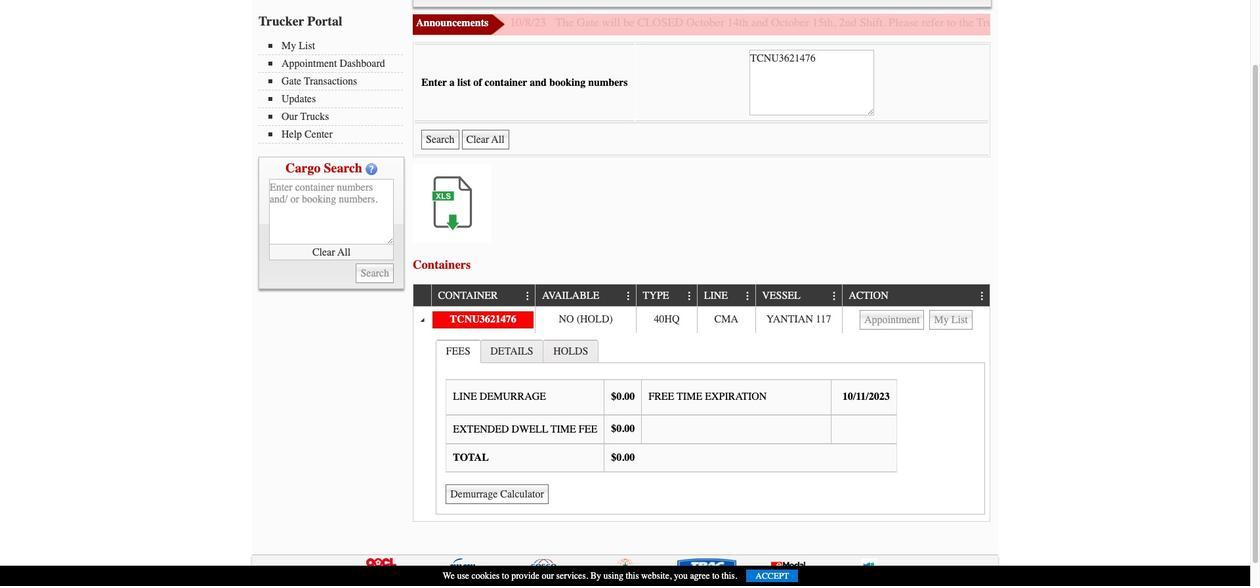 Task type: locate. For each thing, give the bounding box(es) containing it.
edit column settings image left available
[[523, 291, 533, 302]]

row down line link
[[413, 307, 990, 333]]

the left w
[[1237, 15, 1251, 30]]

edit column settings image for available
[[623, 291, 634, 302]]

0 horizontal spatial october
[[686, 15, 724, 30]]

you
[[674, 571, 688, 582]]

1 horizontal spatial october
[[771, 15, 809, 30]]

cell
[[842, 307, 990, 333]]

containers
[[413, 258, 471, 272]]

edit column settings image inside the vessel column header
[[829, 291, 840, 302]]

1 vertical spatial $0.00
[[611, 423, 635, 435]]

fee
[[579, 424, 597, 436]]

gate inside my list appointment dashboard gate transactions updates our trucks help center
[[282, 75, 301, 87]]

gate
[[577, 15, 599, 30], [1007, 15, 1029, 30], [282, 75, 301, 87]]

available link
[[542, 285, 606, 306]]

edit column settings image for action
[[977, 291, 988, 302]]

for right page
[[1112, 15, 1126, 30]]

edit column settings image for line
[[742, 291, 753, 302]]

by
[[590, 571, 601, 582]]

action
[[849, 290, 888, 302]]

1 vertical spatial line
[[453, 391, 477, 403]]

of
[[473, 77, 482, 89]]

1 vertical spatial menu bar
[[259, 39, 410, 144]]

gate right the
[[577, 15, 599, 30]]

october left 14th
[[686, 15, 724, 30]]

2 row from the top
[[413, 307, 990, 333]]

cma
[[714, 314, 738, 326]]

0 horizontal spatial for
[[1112, 15, 1126, 30]]

using
[[603, 571, 623, 582]]

tab list
[[432, 337, 988, 518]]

Enter container numbers and/ or booking numbers. Press ESC to reset input box text field
[[750, 50, 874, 116]]

line for line
[[704, 290, 728, 302]]

for right the details at the right top
[[1220, 15, 1234, 30]]

edit column settings image for vessel
[[829, 291, 840, 302]]

0 horizontal spatial edit column settings image
[[523, 291, 533, 302]]

0 horizontal spatial gate
[[282, 75, 301, 87]]

2 horizontal spatial edit column settings image
[[829, 291, 840, 302]]

w
[[1254, 15, 1260, 30]]

2 vertical spatial $0.00
[[611, 452, 635, 464]]

the
[[959, 15, 974, 30], [1237, 15, 1251, 30]]

1 $0.00 from the top
[[611, 391, 635, 403]]

line link
[[704, 285, 734, 306]]

0 horizontal spatial and
[[530, 77, 547, 89]]

3 edit column settings image from the left
[[977, 291, 988, 302]]

yantian 117
[[766, 314, 831, 326]]

10/11/2023
[[842, 391, 890, 403]]

shift.
[[860, 15, 886, 30]]

october left 15th,
[[771, 15, 809, 30]]

edit column settings image inside available column header
[[623, 291, 634, 302]]

to left provide
[[502, 571, 509, 582]]

tab list containing fees
[[432, 337, 988, 518]]

3 edit column settings image from the left
[[829, 291, 840, 302]]

and right 14th
[[751, 15, 768, 30]]

1 horizontal spatial edit column settings image
[[742, 291, 753, 302]]

0 vertical spatial time
[[677, 391, 702, 403]]

1 october from the left
[[686, 15, 724, 30]]

our
[[282, 111, 298, 123]]

line inside row group
[[453, 391, 477, 403]]

1 edit column settings image from the left
[[623, 291, 634, 302]]

gate right truck
[[1007, 15, 1029, 30]]

no (hold) cell
[[535, 307, 636, 333]]

trucks
[[300, 111, 329, 123]]

clear all button
[[269, 245, 394, 261]]

row containing tcnu3621476
[[413, 307, 990, 333]]

container link
[[438, 285, 504, 306]]

to
[[947, 15, 956, 30], [502, 571, 509, 582], [712, 571, 719, 582]]

portal
[[307, 14, 342, 29]]

None button
[[462, 130, 509, 150], [860, 310, 924, 330], [930, 310, 972, 330], [446, 485, 549, 505], [462, 130, 509, 150], [860, 310, 924, 330], [930, 310, 972, 330], [446, 485, 549, 505]]

time left fee
[[551, 424, 576, 436]]

enter
[[421, 77, 447, 89]]

0 horizontal spatial edit column settings image
[[623, 291, 634, 302]]

tcnu3621476
[[450, 314, 516, 326]]

1 the from the left
[[959, 15, 974, 30]]

1 row from the top
[[413, 285, 990, 307]]

2 for from the left
[[1220, 15, 1234, 30]]

1 vertical spatial and
[[530, 77, 547, 89]]

demurrage
[[480, 391, 546, 403]]

trucker
[[259, 14, 304, 29]]

cargo
[[286, 161, 321, 176]]

center
[[305, 129, 333, 140]]

to right refer
[[947, 15, 956, 30]]

edit column settings image left line link
[[684, 291, 695, 302]]

1 edit column settings image from the left
[[523, 291, 533, 302]]

dwell
[[512, 424, 548, 436]]

2 horizontal spatial edit column settings image
[[977, 291, 988, 302]]

fees
[[446, 346, 470, 357]]

2 $0.00 from the top
[[611, 423, 635, 435]]

free time expiration
[[649, 391, 767, 403]]

line
[[704, 290, 728, 302], [453, 391, 477, 403]]

tree grid
[[413, 285, 990, 521]]

clear all
[[312, 246, 351, 258]]

no (hold)
[[559, 314, 613, 326]]

vessel link
[[762, 285, 807, 306]]

line up cma at right bottom
[[704, 290, 728, 302]]

vessel column header
[[755, 285, 842, 307]]

edit column settings image up 117
[[829, 291, 840, 302]]

1 horizontal spatial for
[[1220, 15, 1234, 30]]

2 edit column settings image from the left
[[742, 291, 753, 302]]

line inside "column header"
[[704, 290, 728, 302]]

type link
[[643, 285, 675, 306]]

line up extended
[[453, 391, 477, 403]]

0 vertical spatial $0.00
[[611, 391, 635, 403]]

row group
[[413, 307, 990, 521]]

0 horizontal spatial the
[[959, 15, 974, 30]]

edit column settings image inside the line "column header"
[[742, 291, 753, 302]]

time right free
[[677, 391, 702, 403]]

the left truck
[[959, 15, 974, 30]]

2 edit column settings image from the left
[[684, 291, 695, 302]]

type
[[643, 290, 669, 302]]

row group containing tcnu3621476
[[413, 307, 990, 521]]

web
[[1064, 15, 1084, 30]]

1 horizontal spatial menu bar
[[413, 0, 992, 7]]

row up cma at right bottom
[[413, 285, 990, 307]]

and
[[751, 15, 768, 30], [530, 77, 547, 89]]

gate transactions link
[[268, 75, 403, 87]]

menu bar
[[413, 0, 992, 7], [259, 39, 410, 144]]

edit column settings image inside container column header
[[523, 291, 533, 302]]

help center link
[[268, 129, 403, 140]]

announcements
[[416, 17, 488, 29]]

transactions
[[304, 75, 357, 87]]

we
[[443, 571, 455, 582]]

total
[[453, 452, 489, 464]]

details
[[1186, 15, 1217, 30]]

0 vertical spatial menu bar
[[413, 0, 992, 7]]

to left this.
[[712, 571, 719, 582]]

edit column settings image inside action 'column header'
[[977, 291, 988, 302]]

edit column settings image
[[623, 291, 634, 302], [742, 291, 753, 302], [977, 291, 988, 302]]

row
[[413, 285, 990, 307], [413, 307, 990, 333]]

and left the booking
[[530, 77, 547, 89]]

gate up updates
[[282, 75, 301, 87]]

1 horizontal spatial line
[[704, 290, 728, 302]]

1 horizontal spatial edit column settings image
[[684, 291, 695, 302]]

0 horizontal spatial menu bar
[[259, 39, 410, 144]]

october
[[686, 15, 724, 30], [771, 15, 809, 30]]

edit column settings image
[[523, 291, 533, 302], [684, 291, 695, 302], [829, 291, 840, 302]]

menu bar containing my list
[[259, 39, 410, 144]]

my list appointment dashboard gate transactions updates our trucks help center
[[282, 40, 385, 140]]

10/8/23
[[510, 15, 546, 30]]

gate
[[1164, 15, 1184, 30]]

1 vertical spatial time
[[551, 424, 576, 436]]

1 for from the left
[[1112, 15, 1126, 30]]

this
[[626, 571, 639, 582]]

$0.00 for demurrage
[[611, 391, 635, 403]]

updates link
[[268, 93, 403, 105]]

14th
[[727, 15, 748, 30]]

$0.00
[[611, 391, 635, 403], [611, 423, 635, 435], [611, 452, 635, 464]]

tree grid containing container
[[413, 285, 990, 521]]

0 vertical spatial line
[[704, 290, 728, 302]]

cargo search
[[286, 161, 362, 176]]

0 vertical spatial and
[[751, 15, 768, 30]]

3 $0.00 from the top
[[611, 452, 635, 464]]

edit column settings image inside type column header
[[684, 291, 695, 302]]

1 horizontal spatial the
[[1237, 15, 1251, 30]]

2 october from the left
[[771, 15, 809, 30]]

list
[[457, 77, 471, 89]]

yantian
[[766, 314, 813, 326]]

0 horizontal spatial line
[[453, 391, 477, 403]]

None submit
[[421, 130, 459, 150], [356, 264, 394, 284], [421, 130, 459, 150], [356, 264, 394, 284]]



Task type: describe. For each thing, give the bounding box(es) containing it.
row containing container
[[413, 285, 990, 307]]

Enter container numbers and/ or booking numbers.  text field
[[269, 179, 394, 245]]

expiration
[[705, 391, 767, 403]]

further
[[1129, 15, 1161, 30]]

our trucks link
[[268, 111, 403, 123]]

holds tab
[[543, 340, 599, 363]]

my list link
[[268, 40, 403, 52]]

accept button
[[746, 570, 798, 583]]

extended dwell time fee
[[453, 424, 597, 436]]

trucker portal
[[259, 14, 342, 29]]

tab list inside row group
[[432, 337, 988, 518]]

my
[[282, 40, 296, 52]]

truck
[[976, 15, 1004, 30]]

2 horizontal spatial to
[[947, 15, 956, 30]]

1 horizontal spatial time
[[677, 391, 702, 403]]

edit column settings image for type
[[684, 291, 695, 302]]

$0.00 for dwell
[[611, 423, 635, 435]]

yantian 117 cell
[[755, 307, 842, 333]]

edit column settings image for container
[[523, 291, 533, 302]]

type column header
[[636, 285, 697, 307]]

line demurrage
[[453, 391, 546, 403]]

container
[[485, 77, 527, 89]]

(hold)
[[577, 314, 613, 326]]

details tab
[[480, 340, 544, 363]]

container column header
[[431, 285, 535, 307]]

cma cell
[[697, 307, 755, 333]]

a
[[449, 77, 455, 89]]

be
[[623, 15, 634, 30]]

page
[[1087, 15, 1109, 30]]

2 the from the left
[[1237, 15, 1251, 30]]

line column header
[[697, 285, 755, 307]]

1 horizontal spatial to
[[712, 571, 719, 582]]

enter a list of container and booking numbers
[[421, 77, 628, 89]]

hours
[[1032, 15, 1061, 30]]

free
[[649, 391, 674, 403]]

list
[[299, 40, 315, 52]]

appointment dashboard link
[[268, 58, 403, 70]]

available column header
[[535, 285, 636, 307]]

please
[[889, 15, 919, 30]]

refer
[[922, 15, 944, 30]]

action link
[[849, 285, 895, 306]]

0 horizontal spatial time
[[551, 424, 576, 436]]

117
[[816, 314, 831, 326]]

closed
[[637, 15, 683, 30]]

no
[[559, 314, 574, 326]]

we use cookies to provide our services. by using this website, you agree to this.
[[443, 571, 737, 582]]

1 horizontal spatial gate
[[577, 15, 599, 30]]

the
[[555, 15, 574, 30]]

40hq
[[654, 314, 680, 326]]

updates
[[282, 93, 316, 105]]

fees tab
[[436, 340, 481, 363]]

website,
[[641, 571, 672, 582]]

extended
[[453, 424, 509, 436]]

details
[[490, 346, 533, 357]]

action column header
[[842, 285, 990, 307]]

services.
[[556, 571, 588, 582]]

help
[[282, 129, 302, 140]]

line for line demurrage
[[453, 391, 477, 403]]

40hq cell
[[636, 307, 697, 333]]

1 horizontal spatial and
[[751, 15, 768, 30]]

booking
[[549, 77, 585, 89]]

container
[[438, 290, 498, 302]]

will
[[602, 15, 620, 30]]

available
[[542, 290, 599, 302]]

15th,
[[812, 15, 836, 30]]

this.
[[722, 571, 737, 582]]

holds
[[553, 346, 588, 357]]

our
[[542, 571, 554, 582]]

appointment
[[282, 58, 337, 70]]

2 horizontal spatial gate
[[1007, 15, 1029, 30]]

clear
[[312, 246, 335, 258]]

numbers
[[588, 77, 628, 89]]

2nd
[[839, 15, 857, 30]]

0 horizontal spatial to
[[502, 571, 509, 582]]

use
[[457, 571, 469, 582]]

10/8/23 the gate will be closed october 14th and october 15th, 2nd shift. please refer to the truck gate hours web page for further gate details for the w
[[510, 15, 1260, 30]]

dashboard
[[340, 58, 385, 70]]

tcnu3621476 cell
[[431, 307, 535, 333]]

search
[[324, 161, 362, 176]]

cookies
[[472, 571, 500, 582]]

vessel
[[762, 290, 801, 302]]

agree
[[690, 571, 710, 582]]



Task type: vqa. For each thing, say whether or not it's contained in the screenshot.
the bottom TIME
yes



